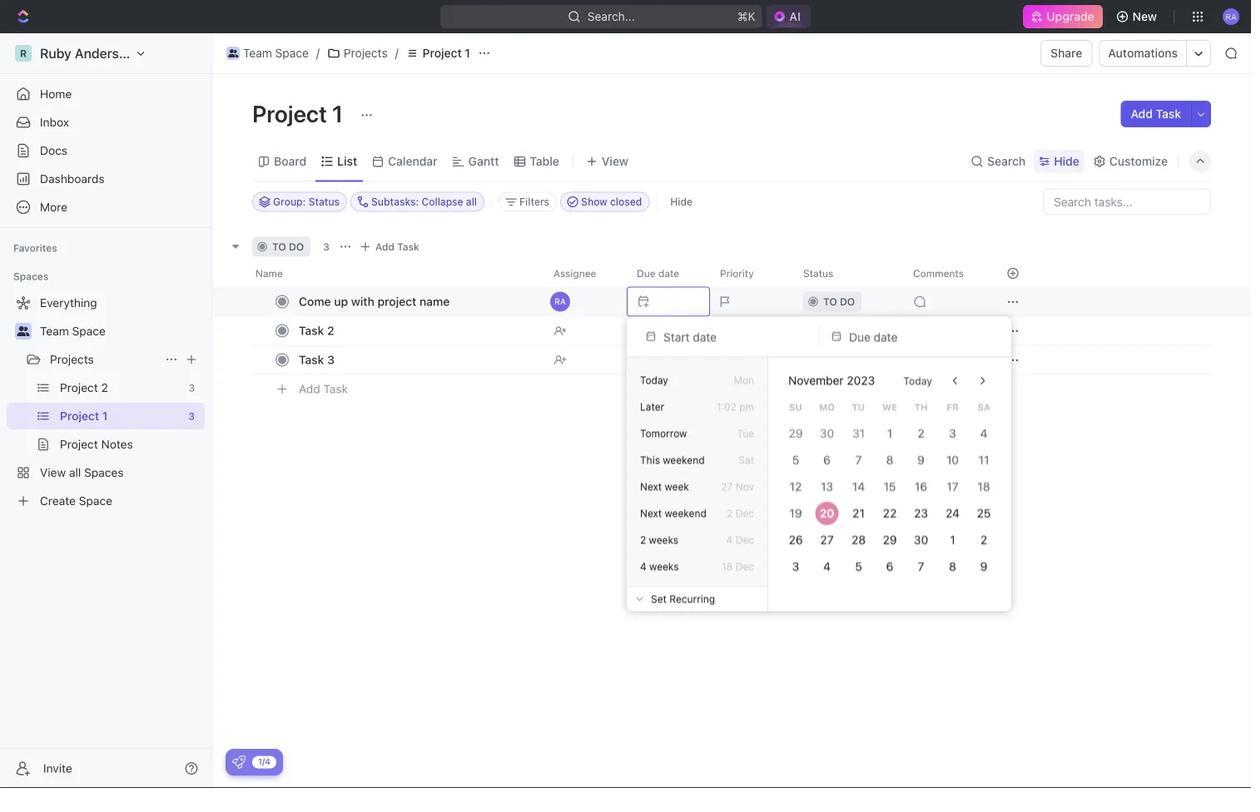 Task type: describe. For each thing, give the bounding box(es) containing it.
weeks for 2 weeks
[[649, 534, 678, 546]]

‎task
[[299, 324, 324, 338]]

favorites
[[13, 242, 57, 254]]

set
[[651, 594, 667, 605]]

0 vertical spatial 8
[[886, 454, 894, 467]]

this
[[640, 454, 660, 466]]

19
[[789, 507, 802, 521]]

0 vertical spatial add task button
[[1121, 101, 1191, 127]]

onboarding checklist button image
[[232, 756, 246, 769]]

later
[[640, 401, 664, 412]]

3 right 'do'
[[323, 241, 330, 253]]

weekend for next weekend
[[665, 507, 707, 519]]

1:02
[[717, 401, 737, 412]]

with
[[351, 295, 374, 308]]

dec for 18 dec
[[736, 561, 754, 572]]

week
[[665, 481, 689, 492]]

0 horizontal spatial 6
[[823, 454, 831, 467]]

hide button
[[664, 192, 699, 212]]

0 horizontal spatial 7
[[855, 454, 862, 467]]

2 inside ‎task 2 "link"
[[327, 324, 334, 338]]

sat
[[739, 454, 754, 466]]

hide button
[[1034, 150, 1085, 173]]

1 inside project 1 link
[[465, 46, 470, 60]]

1 vertical spatial 5
[[855, 560, 862, 574]]

17
[[947, 480, 959, 494]]

0 horizontal spatial project 1
[[252, 99, 348, 127]]

next for next week
[[640, 481, 662, 492]]

board link
[[271, 150, 306, 173]]

board
[[274, 154, 306, 168]]

15
[[884, 480, 896, 494]]

th
[[915, 402, 928, 413]]

0 vertical spatial add
[[1131, 107, 1153, 121]]

table
[[530, 154, 559, 168]]

24
[[946, 507, 960, 521]]

november 2023
[[788, 374, 875, 388]]

mo
[[819, 402, 835, 413]]

mon
[[734, 374, 754, 386]]

to
[[272, 241, 286, 253]]

‎come up with project name
[[299, 295, 450, 308]]

invite
[[43, 762, 72, 775]]

customize
[[1110, 154, 1168, 168]]

26
[[789, 534, 803, 547]]

18 dec
[[722, 561, 754, 572]]

calendar
[[388, 154, 438, 168]]

name
[[420, 295, 450, 308]]

project 1 link
[[402, 43, 475, 63]]

‎come
[[299, 295, 331, 308]]

dashboards link
[[7, 166, 205, 192]]

task up ‎come up with project name link
[[397, 241, 419, 253]]

search
[[987, 154, 1026, 168]]

1 horizontal spatial add task
[[375, 241, 419, 253]]

2 / from the left
[[395, 46, 399, 60]]

dec for 4 dec
[[736, 534, 754, 546]]

share
[[1051, 46, 1083, 60]]

1/4
[[258, 757, 271, 767]]

gantt
[[468, 154, 499, 168]]

0 horizontal spatial add task
[[299, 382, 348, 396]]

1 horizontal spatial project 1
[[423, 46, 470, 60]]

2 down th
[[918, 427, 925, 441]]

4 dec
[[726, 534, 754, 546]]

2 weeks
[[640, 534, 678, 546]]

3 down ‎task 2
[[327, 353, 335, 367]]

new
[[1133, 10, 1157, 23]]

pm
[[739, 401, 754, 412]]

favorites button
[[7, 238, 64, 258]]

projects inside the sidebar navigation
[[50, 353, 94, 366]]

2 vertical spatial add task button
[[291, 379, 355, 399]]

we
[[882, 402, 897, 413]]

4 down 2 weeks at the bottom of page
[[640, 561, 647, 572]]

27 nov
[[721, 481, 754, 492]]

2 down 25 at the right
[[981, 534, 988, 547]]

2 down 27 nov
[[727, 507, 733, 519]]

weeks for 4 weeks
[[649, 561, 679, 572]]

calendar link
[[385, 150, 438, 173]]

4 up 11
[[980, 427, 988, 441]]

1 vertical spatial 30
[[914, 534, 928, 547]]

2 vertical spatial add
[[299, 382, 320, 396]]

automations button
[[1100, 41, 1186, 66]]

13
[[821, 480, 833, 494]]

search button
[[966, 150, 1031, 173]]

table link
[[526, 150, 559, 173]]

weekend for this weekend
[[663, 454, 705, 466]]

set recurring
[[651, 594, 715, 605]]

0 horizontal spatial 30
[[820, 427, 834, 441]]

next for next weekend
[[640, 507, 662, 519]]

1 vertical spatial add task button
[[355, 237, 426, 257]]

1 horizontal spatial team
[[243, 46, 272, 60]]

4 down the 20
[[823, 560, 831, 574]]

hide inside button
[[670, 196, 693, 208]]

task down the task 3
[[323, 382, 348, 396]]

inbox
[[40, 115, 69, 129]]

new button
[[1109, 3, 1167, 30]]

this weekend
[[640, 454, 705, 466]]

1 horizontal spatial project
[[423, 46, 462, 60]]

22
[[883, 507, 897, 521]]

0 horizontal spatial project
[[252, 99, 327, 127]]

project
[[378, 295, 416, 308]]

4 weeks
[[640, 561, 679, 572]]

tomorrow
[[640, 427, 687, 439]]

upgrade link
[[1023, 5, 1103, 28]]

recurring
[[669, 594, 715, 605]]

tue
[[737, 427, 754, 439]]

team space inside the sidebar navigation
[[40, 324, 106, 338]]

list link
[[334, 150, 357, 173]]

2023
[[847, 374, 875, 388]]

‎task 2
[[299, 324, 334, 338]]

today inside "button"
[[903, 375, 932, 387]]

0 vertical spatial team space link
[[222, 43, 313, 63]]

share button
[[1041, 40, 1093, 67]]

1 vertical spatial projects link
[[50, 346, 158, 373]]



Task type: locate. For each thing, give the bounding box(es) containing it.
0 horizontal spatial team
[[40, 324, 69, 338]]

1 vertical spatial 9
[[980, 560, 988, 574]]

6 down 22
[[886, 560, 894, 574]]

1 vertical spatial next
[[640, 507, 662, 519]]

dec down 2 dec at the right bottom
[[736, 534, 754, 546]]

0 vertical spatial 6
[[823, 454, 831, 467]]

Start date text field
[[663, 330, 795, 344]]

⌘k
[[737, 10, 756, 23]]

20
[[820, 507, 834, 521]]

5 up "12"
[[792, 454, 799, 467]]

1 horizontal spatial 5
[[855, 560, 862, 574]]

next up 2 weeks at the bottom of page
[[640, 507, 662, 519]]

1 / from the left
[[316, 46, 320, 60]]

10
[[946, 454, 959, 467]]

0 vertical spatial projects
[[344, 46, 388, 60]]

add task
[[1131, 107, 1181, 121], [375, 241, 419, 253], [299, 382, 348, 396]]

tu
[[852, 402, 865, 413]]

7 down '23'
[[918, 560, 925, 574]]

space
[[275, 46, 309, 60], [72, 324, 106, 338]]

0 horizontal spatial team space link
[[40, 318, 201, 345]]

18
[[978, 480, 990, 494], [722, 561, 733, 572]]

1 horizontal spatial 9
[[980, 560, 988, 574]]

30 down mo at the right of the page
[[820, 427, 834, 441]]

1 horizontal spatial /
[[395, 46, 399, 60]]

0 vertical spatial project 1
[[423, 46, 470, 60]]

1 horizontal spatial space
[[275, 46, 309, 60]]

12
[[790, 480, 802, 494]]

1 vertical spatial projects
[[50, 353, 94, 366]]

weekend down "week"
[[665, 507, 707, 519]]

6 up the 13
[[823, 454, 831, 467]]

team space link
[[222, 43, 313, 63], [40, 318, 201, 345]]

team space link inside tree
[[40, 318, 201, 345]]

‎task 2 link
[[295, 319, 540, 343]]

4 up 18 dec
[[726, 534, 733, 546]]

customize button
[[1088, 150, 1173, 173]]

9
[[918, 454, 925, 467], [980, 560, 988, 574]]

team
[[243, 46, 272, 60], [40, 324, 69, 338]]

0 horizontal spatial team space
[[40, 324, 106, 338]]

weeks down 2 weeks at the bottom of page
[[649, 561, 679, 572]]

add
[[1131, 107, 1153, 121], [375, 241, 394, 253], [299, 382, 320, 396]]

1:02 pm
[[717, 401, 754, 412]]

dec for 2 dec
[[736, 507, 754, 519]]

2 vertical spatial dec
[[736, 561, 754, 572]]

sa
[[978, 402, 990, 413]]

0 vertical spatial weekend
[[663, 454, 705, 466]]

inbox link
[[7, 109, 205, 136]]

11
[[979, 454, 989, 467]]

‎come up with project name link
[[295, 290, 540, 314]]

up
[[334, 295, 348, 308]]

1 horizontal spatial 18
[[978, 480, 990, 494]]

1 vertical spatial team
[[40, 324, 69, 338]]

18 for 18
[[978, 480, 990, 494]]

0 horizontal spatial projects link
[[50, 346, 158, 373]]

1 vertical spatial project 1
[[252, 99, 348, 127]]

25
[[977, 507, 991, 521]]

27 for 27
[[820, 534, 834, 547]]

0 horizontal spatial 27
[[721, 481, 733, 492]]

5 down 28
[[855, 560, 862, 574]]

today up th
[[903, 375, 932, 387]]

space right user group icon
[[72, 324, 106, 338]]

1 vertical spatial hide
[[670, 196, 693, 208]]

1 horizontal spatial team space
[[243, 46, 309, 60]]

0 vertical spatial next
[[640, 481, 662, 492]]

29 down su
[[789, 427, 803, 441]]

18 down 4 dec
[[722, 561, 733, 572]]

upgrade
[[1047, 10, 1094, 23]]

1 vertical spatial add
[[375, 241, 394, 253]]

home link
[[7, 81, 205, 107]]

1 horizontal spatial 29
[[883, 534, 897, 547]]

0 horizontal spatial today
[[640, 374, 668, 386]]

1 horizontal spatial projects
[[344, 46, 388, 60]]

1 horizontal spatial 8
[[949, 560, 956, 574]]

team space right user group image
[[243, 46, 309, 60]]

task 3 link
[[295, 348, 540, 372]]

1 vertical spatial 8
[[949, 560, 956, 574]]

task down ‎task
[[299, 353, 324, 367]]

fr
[[947, 402, 959, 413]]

3 dec from the top
[[736, 561, 754, 572]]

7 down 31
[[855, 454, 862, 467]]

1 horizontal spatial 27
[[820, 534, 834, 547]]

1 vertical spatial project
[[252, 99, 327, 127]]

add down the task 3
[[299, 382, 320, 396]]

home
[[40, 87, 72, 101]]

21
[[852, 507, 865, 521]]

do
[[289, 241, 304, 253]]

1 vertical spatial add task
[[375, 241, 419, 253]]

18 for 18 dec
[[722, 561, 733, 572]]

0 horizontal spatial hide
[[670, 196, 693, 208]]

2 vertical spatial add task
[[299, 382, 348, 396]]

0 vertical spatial team
[[243, 46, 272, 60]]

add task button down the task 3
[[291, 379, 355, 399]]

tree containing team space
[[7, 290, 205, 514]]

2 dec from the top
[[736, 534, 754, 546]]

0 vertical spatial 9
[[918, 454, 925, 467]]

list
[[337, 154, 357, 168]]

1 vertical spatial team space
[[40, 324, 106, 338]]

next
[[640, 481, 662, 492], [640, 507, 662, 519]]

automations
[[1108, 46, 1178, 60]]

1 vertical spatial space
[[72, 324, 106, 338]]

3 down 26
[[792, 560, 799, 574]]

0 vertical spatial weeks
[[649, 534, 678, 546]]

0 vertical spatial hide
[[1054, 154, 1080, 168]]

spaces
[[13, 271, 49, 282]]

docs
[[40, 144, 67, 157]]

2 up 4 weeks
[[640, 534, 646, 546]]

0 horizontal spatial 5
[[792, 454, 799, 467]]

su
[[789, 402, 802, 413]]

1 horizontal spatial today
[[903, 375, 932, 387]]

0 horizontal spatial 8
[[886, 454, 894, 467]]

next week
[[640, 481, 689, 492]]

add up ‎come up with project name
[[375, 241, 394, 253]]

next weekend
[[640, 507, 707, 519]]

1 vertical spatial 6
[[886, 560, 894, 574]]

0 vertical spatial 29
[[789, 427, 803, 441]]

27 for 27 nov
[[721, 481, 733, 492]]

1 vertical spatial dec
[[736, 534, 754, 546]]

team right user group icon
[[40, 324, 69, 338]]

6
[[823, 454, 831, 467], [886, 560, 894, 574]]

8 down 24
[[949, 560, 956, 574]]

2 dec
[[727, 507, 754, 519]]

dec down nov
[[736, 507, 754, 519]]

dec
[[736, 507, 754, 519], [736, 534, 754, 546], [736, 561, 754, 572]]

weekend
[[663, 454, 705, 466], [665, 507, 707, 519]]

hide
[[1054, 154, 1080, 168], [670, 196, 693, 208]]

8 up 15
[[886, 454, 894, 467]]

16
[[915, 480, 928, 494]]

1 horizontal spatial projects link
[[323, 43, 392, 63]]

0 horizontal spatial 29
[[789, 427, 803, 441]]

to do
[[272, 241, 304, 253]]

0 horizontal spatial 18
[[722, 561, 733, 572]]

29 down 22
[[883, 534, 897, 547]]

today button
[[894, 368, 942, 394]]

add task button up customize on the right top of the page
[[1121, 101, 1191, 127]]

team right user group image
[[243, 46, 272, 60]]

team space
[[243, 46, 309, 60], [40, 324, 106, 338]]

0 horizontal spatial projects
[[50, 353, 94, 366]]

2 next from the top
[[640, 507, 662, 519]]

project
[[423, 46, 462, 60], [252, 99, 327, 127]]

1 horizontal spatial 7
[[918, 560, 925, 574]]

3
[[323, 241, 330, 253], [327, 353, 335, 367], [949, 427, 956, 441], [792, 560, 799, 574]]

1 vertical spatial 18
[[722, 561, 733, 572]]

0 horizontal spatial 9
[[918, 454, 925, 467]]

0 horizontal spatial add
[[299, 382, 320, 396]]

weekend up "week"
[[663, 454, 705, 466]]

tree inside the sidebar navigation
[[7, 290, 205, 514]]

0 vertical spatial dec
[[736, 507, 754, 519]]

31
[[852, 427, 865, 441]]

1 horizontal spatial team space link
[[222, 43, 313, 63]]

3 down "fr"
[[949, 427, 956, 441]]

/
[[316, 46, 320, 60], [395, 46, 399, 60]]

9 down 25 at the right
[[980, 560, 988, 574]]

hide inside dropdown button
[[1054, 154, 1080, 168]]

today up later in the bottom of the page
[[640, 374, 668, 386]]

1 dec from the top
[[736, 507, 754, 519]]

9 up 16
[[918, 454, 925, 467]]

add task down the task 3
[[299, 382, 348, 396]]

0 vertical spatial projects link
[[323, 43, 392, 63]]

0 vertical spatial project
[[423, 46, 462, 60]]

27 down the 20
[[820, 534, 834, 547]]

sidebar navigation
[[0, 33, 212, 788]]

dashboards
[[40, 172, 105, 186]]

0 vertical spatial add task
[[1131, 107, 1181, 121]]

30 down '23'
[[914, 534, 928, 547]]

add task up customize on the right top of the page
[[1131, 107, 1181, 121]]

0 vertical spatial 27
[[721, 481, 733, 492]]

add task button up project
[[355, 237, 426, 257]]

18 down 11
[[978, 480, 990, 494]]

0 vertical spatial 7
[[855, 454, 862, 467]]

user group image
[[228, 49, 238, 57]]

1 vertical spatial team space link
[[40, 318, 201, 345]]

1 vertical spatial 7
[[918, 560, 925, 574]]

23
[[914, 507, 928, 521]]

docs link
[[7, 137, 205, 164]]

search...
[[588, 10, 635, 23]]

0 horizontal spatial /
[[316, 46, 320, 60]]

user group image
[[17, 326, 30, 336]]

2 right ‎task
[[327, 324, 334, 338]]

projects link
[[323, 43, 392, 63], [50, 346, 158, 373]]

0 vertical spatial space
[[275, 46, 309, 60]]

1 vertical spatial 29
[[883, 534, 897, 547]]

0 vertical spatial 5
[[792, 454, 799, 467]]

2 horizontal spatial add
[[1131, 107, 1153, 121]]

4
[[980, 427, 988, 441], [726, 534, 733, 546], [823, 560, 831, 574], [640, 561, 647, 572]]

2 horizontal spatial add task
[[1131, 107, 1181, 121]]

1 vertical spatial weekend
[[665, 507, 707, 519]]

1 horizontal spatial 30
[[914, 534, 928, 547]]

28
[[851, 534, 866, 547]]

weeks up 4 weeks
[[649, 534, 678, 546]]

1 vertical spatial 27
[[820, 534, 834, 547]]

dec down 4 dec
[[736, 561, 754, 572]]

Due date text field
[[849, 330, 981, 344]]

space right user group image
[[275, 46, 309, 60]]

0 vertical spatial team space
[[243, 46, 309, 60]]

1 horizontal spatial hide
[[1054, 154, 1080, 168]]

1 next from the top
[[640, 481, 662, 492]]

november
[[788, 374, 844, 388]]

27 left nov
[[721, 481, 733, 492]]

1 horizontal spatial 6
[[886, 560, 894, 574]]

0 vertical spatial 30
[[820, 427, 834, 441]]

Search tasks... text field
[[1044, 189, 1210, 214]]

tree
[[7, 290, 205, 514]]

project 1
[[423, 46, 470, 60], [252, 99, 348, 127]]

task 3
[[299, 353, 335, 367]]

0 vertical spatial 18
[[978, 480, 990, 494]]

team inside tree
[[40, 324, 69, 338]]

add task button
[[1121, 101, 1191, 127], [355, 237, 426, 257], [291, 379, 355, 399]]

add task up project
[[375, 241, 419, 253]]

1 vertical spatial weeks
[[649, 561, 679, 572]]

0 horizontal spatial space
[[72, 324, 106, 338]]

team space right user group icon
[[40, 324, 106, 338]]

add up customize on the right top of the page
[[1131, 107, 1153, 121]]

onboarding checklist button element
[[232, 756, 246, 769]]

14
[[852, 480, 865, 494]]

space inside the sidebar navigation
[[72, 324, 106, 338]]

1 horizontal spatial add
[[375, 241, 394, 253]]

27
[[721, 481, 733, 492], [820, 534, 834, 547]]

next left "week"
[[640, 481, 662, 492]]

task up customize on the right top of the page
[[1156, 107, 1181, 121]]



Task type: vqa. For each thing, say whether or not it's contained in the screenshot.


